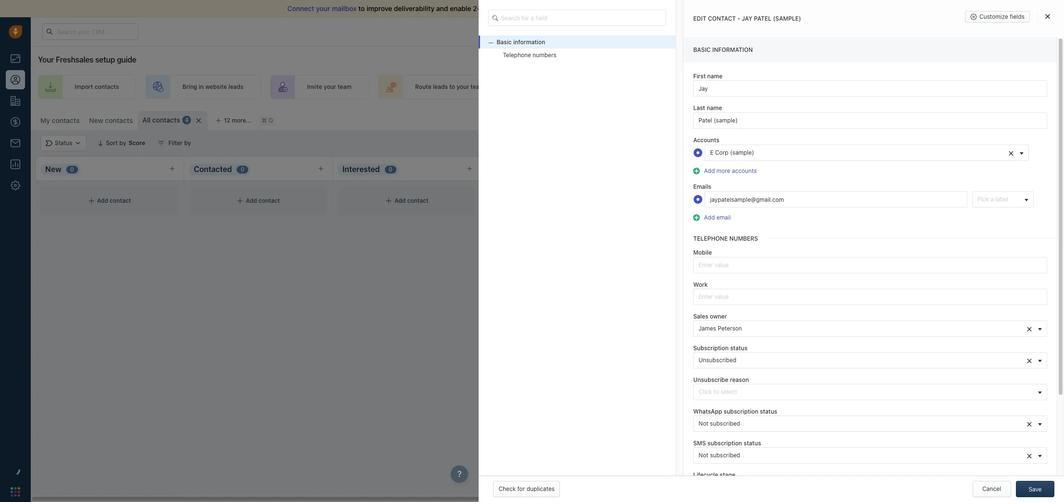 Task type: vqa. For each thing, say whether or not it's contained in the screenshot.
"Select an outcome" button
no



Task type: locate. For each thing, give the bounding box(es) containing it.
1 vertical spatial name
[[707, 105, 722, 112]]

sales
[[693, 313, 709, 320]]

contacts right "all"
[[152, 116, 180, 124]]

contacts down setup
[[95, 83, 119, 91]]

peterson
[[718, 325, 742, 332]]

add task
[[680, 277, 705, 284]]

to right route
[[450, 83, 455, 91]]

2-
[[473, 4, 480, 13]]

your
[[316, 4, 330, 13], [618, 4, 633, 13], [324, 83, 336, 91], [457, 83, 469, 91], [694, 83, 707, 91]]

add contact for interested
[[395, 197, 429, 205]]

basic up first at the right top of the page
[[693, 46, 711, 53]]

1 horizontal spatial import
[[587, 4, 608, 13]]

status for sms subscription status
[[744, 440, 761, 448]]

0 vertical spatial basic information
[[497, 38, 545, 46]]

container_wx8msf4aqz5i3rn1 image for interested
[[386, 198, 392, 204]]

to inside button
[[714, 389, 719, 396]]

name for last name
[[707, 105, 722, 112]]

1 vertical spatial subscription
[[708, 440, 742, 448]]

your left mailbox
[[316, 4, 330, 13]]

1 vertical spatial not
[[699, 453, 709, 460]]

new for new contacts
[[89, 116, 103, 125]]

0 vertical spatial basic
[[497, 38, 512, 46]]

basic information inside basic information link
[[497, 38, 545, 46]]

first name
[[693, 73, 723, 80]]

0 horizontal spatial new
[[45, 165, 61, 174]]

contact for interested
[[407, 197, 429, 205]]

3 0 from the left
[[389, 166, 392, 173]]

2 vertical spatial status
[[744, 440, 761, 448]]

your
[[38, 55, 54, 64]]

2 horizontal spatial container_wx8msf4aqz5i3rn1 image
[[386, 198, 392, 204]]

all
[[609, 4, 617, 13]]

name up set up your sales pipeline
[[707, 73, 723, 80]]

0 vertical spatial telephone
[[503, 52, 531, 59]]

import
[[587, 4, 608, 13], [75, 83, 93, 91]]

Search for a field text field
[[489, 10, 667, 26]]

don't
[[691, 4, 708, 13]]

corp
[[715, 149, 729, 156]]

import down your freshsales setup guide
[[75, 83, 93, 91]]

0 horizontal spatial information
[[513, 38, 545, 46]]

check for duplicates button
[[493, 482, 560, 498]]

import left all
[[587, 4, 608, 13]]

(sample) for jane sampleton (sample)
[[709, 193, 734, 200]]

note button left sales
[[648, 300, 679, 314]]

basic down search image
[[497, 38, 512, 46]]

3 container_wx8msf4aqz5i3rn1 image from the left
[[386, 198, 392, 204]]

note button
[[648, 234, 679, 247], [648, 300, 679, 314]]

up
[[686, 83, 693, 91]]

0 vertical spatial not subscribed
[[699, 421, 740, 428]]

telephone down basic information dropdown button
[[503, 52, 531, 59]]

team
[[338, 83, 352, 91], [471, 83, 485, 91]]

1 0 from the left
[[70, 166, 74, 173]]

container_wx8msf4aqz5i3rn1 image
[[158, 140, 165, 147], [995, 198, 1001, 204], [670, 210, 677, 216], [671, 277, 678, 284]]

import inside import contacts link
[[75, 83, 93, 91]]

interested
[[343, 165, 380, 174]]

container_wx8msf4aqz5i3rn1 image inside the 'filter by' button
[[158, 140, 165, 147]]

set up your sales pipeline link
[[638, 75, 764, 99]]

task
[[693, 277, 705, 284]]

1 not subscribed from the top
[[699, 421, 740, 428]]

1 horizontal spatial telephone
[[693, 236, 728, 243]]

1 vertical spatial note
[[664, 303, 676, 310]]

click to select button
[[693, 385, 1048, 401]]

contacts
[[95, 83, 119, 91], [152, 116, 180, 124], [52, 116, 80, 125], [105, 116, 133, 125]]

Last name text field
[[693, 112, 1048, 129]]

invite your team
[[307, 83, 352, 91]]

1 note from the top
[[664, 237, 676, 244]]

contact
[[1033, 115, 1055, 123], [110, 197, 131, 205], [259, 197, 280, 205], [407, 197, 429, 205], [1017, 197, 1038, 205]]

dialog
[[479, 0, 1064, 503]]

0 vertical spatial sales
[[634, 4, 651, 13]]

2 note button from the top
[[648, 300, 679, 314]]

1 vertical spatial basic
[[693, 46, 711, 53]]

telephone up mobile
[[693, 236, 728, 243]]

contacts right my
[[52, 116, 80, 125]]

0 horizontal spatial telephone
[[503, 52, 531, 59]]

label
[[996, 196, 1009, 203]]

so
[[668, 4, 676, 13]]

add contact
[[1021, 115, 1055, 123], [97, 197, 131, 205], [246, 197, 280, 205], [395, 197, 429, 205], [1004, 197, 1038, 205]]

add contact inside button
[[1021, 115, 1055, 123]]

contact inside button
[[1033, 115, 1055, 123]]

1 leads from the left
[[229, 83, 243, 91]]

all contacts link
[[142, 115, 180, 125]]

1 vertical spatial not subscribed
[[699, 453, 740, 460]]

1 vertical spatial basic information
[[693, 46, 753, 53]]

conversations.
[[538, 4, 585, 13]]

2 0 from the left
[[241, 166, 245, 173]]

to right click
[[714, 389, 719, 396]]

note
[[664, 237, 676, 244], [664, 303, 676, 310]]

a
[[991, 196, 994, 203]]

1 note button from the top
[[648, 234, 679, 247]]

not subscribed
[[699, 421, 740, 428], [699, 453, 740, 460]]

e
[[710, 149, 714, 156]]

1 not from the top
[[699, 421, 709, 428]]

by
[[184, 140, 191, 147]]

2 note from the top
[[664, 303, 676, 310]]

0 vertical spatial email
[[519, 4, 536, 13]]

1 horizontal spatial team
[[471, 83, 485, 91]]

1 vertical spatial import
[[75, 83, 93, 91]]

note button up laura
[[648, 234, 679, 247]]

contacts for new
[[105, 116, 133, 125]]

not subscribed for sms
[[699, 453, 740, 460]]

1 horizontal spatial 0
[[241, 166, 245, 173]]

(sample) down mobile
[[699, 262, 723, 269]]

information down -
[[713, 46, 753, 53]]

leads
[[229, 83, 243, 91], [433, 83, 448, 91]]

sms
[[693, 440, 706, 448]]

0 vertical spatial not
[[699, 421, 709, 428]]

basic information up first name
[[693, 46, 753, 53]]

0 horizontal spatial email
[[519, 4, 536, 13]]

1 horizontal spatial numbers
[[730, 236, 758, 243]]

container_wx8msf4aqz5i3rn1 image down jane at the top right of the page
[[670, 210, 677, 216]]

1 horizontal spatial sales
[[708, 83, 723, 91]]

2 subscribed from the top
[[710, 453, 740, 460]]

× for subscription status
[[1027, 355, 1033, 366]]

note for laura
[[664, 303, 676, 310]]

1 vertical spatial new
[[45, 165, 61, 174]]

(sample) down emails on the top of the page
[[709, 193, 734, 200]]

to right mailbox
[[358, 4, 365, 13]]

not subscribed down sms subscription status
[[699, 453, 740, 460]]

email down jane sampleton (sample) link on the right top of the page
[[717, 214, 731, 221]]

pick
[[978, 196, 989, 203]]

numbers down basic information dropdown button
[[533, 52, 557, 59]]

2 not subscribed from the top
[[699, 453, 740, 460]]

customize fields button
[[965, 11, 1030, 23]]

all contacts 4
[[142, 116, 189, 124]]

new for new
[[45, 165, 61, 174]]

not subscribed down whatsapp
[[699, 421, 740, 428]]

1 vertical spatial information
[[713, 46, 753, 53]]

subscribed down sms subscription status
[[710, 453, 740, 460]]

connect
[[287, 4, 314, 13]]

0 vertical spatial new
[[89, 116, 103, 125]]

pipeline
[[724, 83, 746, 91]]

laura
[[663, 262, 679, 269]]

basic information link
[[479, 36, 676, 49]]

0 vertical spatial name
[[707, 73, 723, 80]]

1 vertical spatial note button
[[648, 300, 679, 314]]

sales owner
[[693, 313, 727, 320]]

1 horizontal spatial information
[[713, 46, 753, 53]]

1 container_wx8msf4aqz5i3rn1 image from the left
[[88, 198, 95, 204]]

1 horizontal spatial email
[[717, 214, 731, 221]]

new contacts
[[89, 116, 133, 125]]

telephone
[[503, 52, 531, 59], [693, 236, 728, 243]]

new
[[89, 116, 103, 125], [45, 165, 61, 174]]

subscription down select in the bottom of the page
[[724, 409, 759, 416]]

pick a label
[[978, 196, 1009, 203]]

not
[[699, 421, 709, 428], [699, 453, 709, 460]]

0 horizontal spatial 0
[[70, 166, 74, 173]]

invite your team link
[[270, 75, 369, 99]]

click to select
[[699, 389, 737, 396]]

select
[[721, 389, 737, 396]]

jane sampleton (sample)
[[663, 193, 734, 200]]

numbers
[[533, 52, 557, 59], [730, 236, 758, 243]]

⌘ o
[[262, 117, 273, 124]]

1 vertical spatial sales
[[708, 83, 723, 91]]

not down whatsapp
[[699, 421, 709, 428]]

bring in website leads link
[[146, 75, 261, 99]]

laura norda (sample) link
[[663, 262, 723, 270]]

1 subscribed from the top
[[710, 421, 740, 428]]

0 horizontal spatial team
[[338, 83, 352, 91]]

None search field
[[489, 10, 667, 26]]

name right last
[[707, 105, 722, 112]]

status
[[730, 345, 748, 352], [760, 409, 777, 416], [744, 440, 761, 448]]

basic information down search image
[[497, 38, 545, 46]]

save button
[[1016, 482, 1055, 498]]

subscription for whatsapp
[[724, 409, 759, 416]]

subscribed down 'whatsapp subscription status'
[[710, 421, 740, 428]]

container_wx8msf4aqz5i3rn1 image
[[88, 198, 95, 204], [237, 198, 244, 204], [386, 198, 392, 204]]

container_wx8msf4aqz5i3rn1 image left filter
[[158, 140, 165, 147]]

0 vertical spatial information
[[513, 38, 545, 46]]

my contacts
[[40, 116, 80, 125]]

1 horizontal spatial telephone numbers
[[693, 236, 758, 243]]

unsubscribe
[[693, 377, 729, 384]]

route leads to your team
[[415, 83, 485, 91]]

1 vertical spatial status
[[760, 409, 777, 416]]

1 vertical spatial telephone
[[693, 236, 728, 243]]

2 horizontal spatial 0
[[389, 166, 392, 173]]

leads right website
[[229, 83, 243, 91]]

your right invite
[[324, 83, 336, 91]]

1 vertical spatial telephone numbers
[[693, 236, 758, 243]]

1 horizontal spatial container_wx8msf4aqz5i3rn1 image
[[237, 198, 244, 204]]

0 horizontal spatial telephone numbers
[[503, 52, 557, 59]]

basic information button
[[489, 38, 545, 46]]

customize fields
[[980, 13, 1025, 20]]

guide
[[117, 55, 136, 64]]

0 horizontal spatial basic information
[[497, 38, 545, 46]]

2 container_wx8msf4aqz5i3rn1 image from the left
[[237, 198, 244, 204]]

qualified
[[647, 165, 679, 174]]

name for first name
[[707, 73, 723, 80]]

0 for new
[[70, 166, 74, 173]]

basic
[[497, 38, 512, 46], [693, 46, 711, 53]]

email inside button
[[717, 214, 731, 221]]

information down connect your mailbox to improve deliverability and enable 2-way sync of email conversations. import all your sales data so you don't have to start from scratch.
[[513, 38, 545, 46]]

email right of
[[519, 4, 536, 13]]

setup
[[95, 55, 115, 64]]

scratch.
[[768, 4, 794, 13]]

0 horizontal spatial container_wx8msf4aqz5i3rn1 image
[[88, 198, 95, 204]]

1 horizontal spatial basic
[[693, 46, 711, 53]]

0 horizontal spatial numbers
[[533, 52, 557, 59]]

container_wx8msf4aqz5i3rn1 image right a on the top right of page
[[995, 198, 1001, 204]]

note button for jane sampleton (sample)
[[648, 234, 679, 247]]

0 vertical spatial telephone numbers
[[503, 52, 557, 59]]

0 horizontal spatial leads
[[229, 83, 243, 91]]

numbers down the add email
[[730, 236, 758, 243]]

fields
[[1010, 13, 1025, 20]]

contacts inside import contacts link
[[95, 83, 119, 91]]

sales down first name
[[708, 83, 723, 91]]

telephone numbers down basic information dropdown button
[[503, 52, 557, 59]]

not down sms
[[699, 453, 709, 460]]

1 vertical spatial email
[[717, 214, 731, 221]]

Start typing... email field
[[705, 192, 968, 208]]

have
[[709, 4, 724, 13]]

1 vertical spatial subscribed
[[710, 453, 740, 460]]

0 vertical spatial subscription
[[724, 409, 759, 416]]

leads right route
[[433, 83, 448, 91]]

0 vertical spatial subscribed
[[710, 421, 740, 428]]

1 horizontal spatial new
[[89, 116, 103, 125]]

telephone numbers down the add email
[[693, 236, 758, 243]]

2 not from the top
[[699, 453, 709, 460]]

0 horizontal spatial import
[[75, 83, 93, 91]]

1 horizontal spatial leads
[[433, 83, 448, 91]]

contact
[[708, 15, 736, 22]]

(sample) up "accounts"
[[730, 149, 754, 156]]

0 vertical spatial note
[[664, 237, 676, 244]]

0 vertical spatial note button
[[648, 234, 679, 247]]

sales left data
[[634, 4, 651, 13]]

laura norda (sample)
[[663, 262, 723, 269]]

subscribed
[[710, 421, 740, 428], [710, 453, 740, 460]]

0 vertical spatial import
[[587, 4, 608, 13]]

subscription right sms
[[708, 440, 742, 448]]

contacted
[[194, 165, 232, 174]]

contacts left "all"
[[105, 116, 133, 125]]



Task type: describe. For each thing, give the bounding box(es) containing it.
website
[[205, 83, 227, 91]]

12
[[224, 117, 230, 124]]

lifecycle stage
[[693, 472, 735, 479]]

4
[[185, 117, 189, 124]]

add contact for new
[[97, 197, 131, 205]]

work
[[693, 281, 708, 289]]

all
[[142, 116, 151, 124]]

cancel
[[983, 486, 1001, 493]]

check
[[499, 486, 516, 493]]

2 leads from the left
[[433, 83, 448, 91]]

× for sales owner
[[1027, 323, 1033, 334]]

lifecycle
[[693, 472, 718, 479]]

click
[[699, 389, 712, 396]]

bring in website leads
[[182, 83, 243, 91]]

1 vertical spatial numbers
[[730, 236, 758, 243]]

sync
[[495, 4, 509, 13]]

not subscribed for whatsapp
[[699, 421, 740, 428]]

pick a label button
[[972, 192, 1034, 208]]

of
[[511, 4, 518, 13]]

subscribed for sms
[[710, 453, 740, 460]]

edit
[[693, 15, 707, 22]]

status for whatsapp subscription status
[[760, 409, 777, 416]]

start
[[734, 4, 749, 13]]

whatsapp
[[693, 409, 722, 416]]

add contact button
[[1008, 111, 1060, 128]]

subscription status
[[693, 345, 748, 352]]

unsubscribe reason
[[693, 377, 749, 384]]

note for jane
[[664, 237, 676, 244]]

more...
[[232, 117, 252, 124]]

contacts for import
[[95, 83, 119, 91]]

way
[[480, 4, 493, 13]]

e corp (sample)
[[710, 149, 754, 156]]

filter by button
[[152, 135, 197, 152]]

contacts for my
[[52, 116, 80, 125]]

accounts
[[693, 136, 720, 144]]

patel
[[754, 15, 772, 22]]

contact for contacted
[[259, 197, 280, 205]]

you
[[678, 4, 689, 13]]

0 horizontal spatial sales
[[634, 4, 651, 13]]

(sample) for laura norda (sample)
[[699, 262, 723, 269]]

1 horizontal spatial basic information
[[693, 46, 753, 53]]

not for whatsapp
[[699, 421, 709, 428]]

route
[[415, 83, 431, 91]]

0 for interested
[[389, 166, 392, 173]]

filter by
[[168, 140, 191, 147]]

jay
[[742, 15, 753, 22]]

mailbox
[[332, 4, 357, 13]]

contacts for all
[[152, 116, 180, 124]]

dialog containing ×
[[479, 0, 1064, 503]]

subscription for sms
[[708, 440, 742, 448]]

none search field inside dialog
[[489, 10, 667, 26]]

james
[[699, 325, 716, 332]]

route leads to your team link
[[379, 75, 502, 99]]

Mobile text field
[[693, 257, 1048, 274]]

edit contact - jay patel (sample)
[[693, 15, 801, 22]]

duplicates
[[527, 486, 555, 493]]

not for sms
[[699, 453, 709, 460]]

sms subscription status
[[693, 440, 761, 448]]

× for whatsapp subscription status
[[1027, 419, 1033, 430]]

bring
[[182, 83, 197, 91]]

last
[[693, 105, 705, 112]]

jane sampleton (sample) link
[[663, 193, 734, 201]]

reason
[[730, 377, 749, 384]]

container_wx8msf4aqz5i3rn1 image down laura
[[671, 277, 678, 284]]

improve
[[367, 4, 392, 13]]

your right route
[[457, 83, 469, 91]]

set up your sales pipeline
[[675, 83, 746, 91]]

(sample) for e corp (sample)
[[730, 149, 754, 156]]

note button for laura norda (sample)
[[648, 300, 679, 314]]

add more accounts
[[704, 167, 757, 175]]

add more accounts link
[[702, 167, 757, 175]]

emails
[[693, 183, 712, 191]]

filter
[[168, 140, 183, 147]]

contact for new
[[110, 197, 131, 205]]

sampleton
[[678, 193, 708, 200]]

⌘
[[262, 117, 267, 124]]

cancel button
[[973, 482, 1011, 498]]

enable
[[450, 4, 471, 13]]

× for sms subscription status
[[1027, 450, 1033, 462]]

and
[[436, 4, 448, 13]]

from
[[751, 4, 766, 13]]

import contacts link
[[38, 75, 136, 99]]

telephone numbers inside telephone numbers link
[[503, 52, 557, 59]]

First name text field
[[693, 81, 1048, 97]]

import contacts
[[75, 83, 119, 91]]

add more accounts button
[[693, 166, 760, 176]]

in
[[199, 83, 204, 91]]

your down first at the right top of the page
[[694, 83, 707, 91]]

1 team from the left
[[338, 83, 352, 91]]

add email link
[[702, 214, 731, 221]]

0 vertical spatial numbers
[[533, 52, 557, 59]]

12 more...
[[224, 117, 252, 124]]

whatsapp subscription status
[[693, 409, 777, 416]]

add inside button
[[1021, 115, 1032, 123]]

0 for contacted
[[241, 166, 245, 173]]

my
[[40, 116, 50, 125]]

for
[[518, 486, 525, 493]]

-
[[738, 15, 740, 22]]

save
[[1029, 486, 1042, 494]]

your freshsales setup guide
[[38, 55, 136, 64]]

(sample) down scratch. at the right top
[[773, 15, 801, 22]]

norda
[[680, 262, 697, 269]]

to up contact
[[726, 4, 733, 13]]

your right all
[[618, 4, 633, 13]]

container_wx8msf4aqz5i3rn1 image for contacted
[[237, 198, 244, 204]]

Work text field
[[693, 289, 1048, 305]]

0 vertical spatial status
[[730, 345, 748, 352]]

subscribed for whatsapp
[[710, 421, 740, 428]]

add contact for contacted
[[246, 197, 280, 205]]

2 team from the left
[[471, 83, 485, 91]]

customize
[[980, 13, 1008, 20]]

set
[[675, 83, 684, 91]]

container_wx8msf4aqz5i3rn1 image for new
[[88, 198, 95, 204]]

connect your mailbox link
[[287, 4, 358, 13]]

first
[[693, 73, 706, 80]]

deliverability
[[394, 4, 435, 13]]

Search your CRM... text field
[[42, 24, 139, 40]]

0 horizontal spatial basic
[[497, 38, 512, 46]]

accounts
[[732, 167, 757, 175]]

add email button
[[693, 213, 734, 223]]

stage
[[720, 472, 735, 479]]

close image
[[1046, 13, 1050, 19]]

search image
[[492, 14, 502, 22]]

freshworks switcher image
[[11, 488, 20, 497]]



